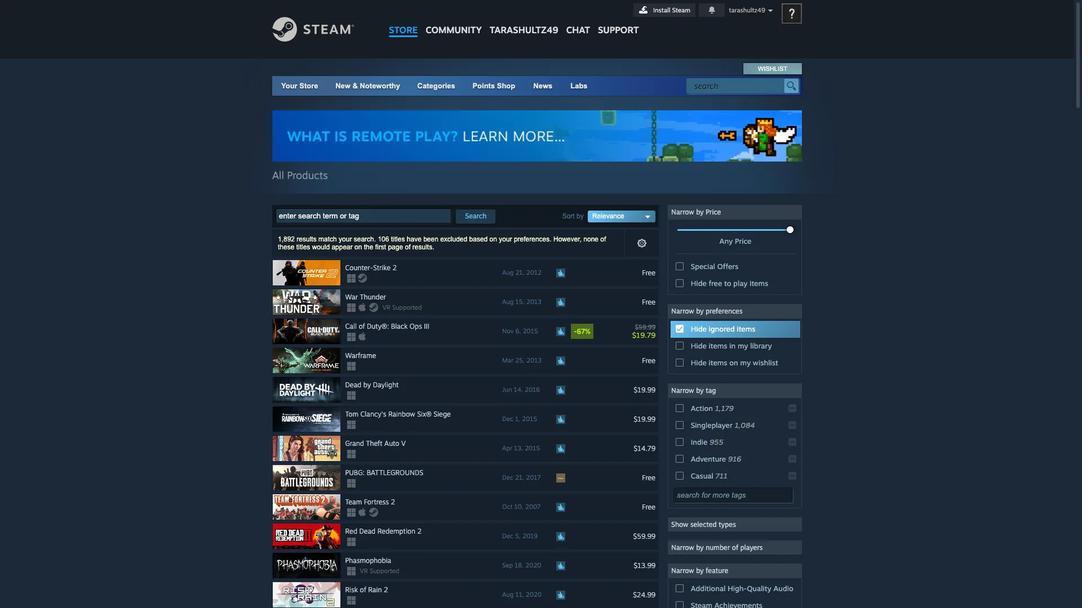 Task type: locate. For each thing, give the bounding box(es) containing it.
$19.99 for tom clancy's rainbow six® siege
[[634, 415, 656, 424]]

by for narrow by feature
[[696, 567, 704, 575]]

1 vertical spatial my
[[740, 358, 751, 367]]

my for in
[[738, 342, 748, 351]]

2 dec from the top
[[502, 474, 513, 482]]

hide items in my library
[[691, 342, 772, 351]]

2 2020 from the top
[[526, 591, 542, 599]]

dec left 1,
[[502, 415, 513, 423]]

1 $19.99 from the top
[[634, 386, 656, 394]]

install steam
[[653, 6, 690, 14]]

5,
[[515, 533, 521, 541]]

2020 right 18,
[[525, 562, 541, 570]]

$59.99 inside $59.99 $19.79
[[635, 323, 656, 331]]

2017
[[526, 474, 541, 482]]

on right based
[[490, 236, 497, 244]]

aug for counter-strike 2
[[502, 269, 514, 277]]

search
[[465, 212, 487, 220]]

team fortress 2
[[345, 498, 395, 507]]

2 vertical spatial dec
[[502, 533, 513, 541]]

0 vertical spatial 2013
[[526, 298, 541, 306]]

0 horizontal spatial tarashultz49
[[490, 24, 558, 36]]

labs link
[[561, 76, 597, 96]]

vr supported
[[382, 304, 422, 312], [360, 568, 399, 575]]

1 horizontal spatial on
[[490, 236, 497, 244]]

1 horizontal spatial your
[[499, 236, 512, 244]]

2013 right 15,
[[526, 298, 541, 306]]

nov
[[502, 327, 514, 335]]

21, left 2012
[[515, 269, 524, 277]]

grand
[[345, 440, 364, 448]]

aug 15, 2013
[[502, 298, 541, 306]]

1 vertical spatial dec
[[502, 474, 513, 482]]

0 vertical spatial price
[[706, 208, 721, 216]]

of
[[600, 236, 606, 244], [405, 244, 411, 251], [359, 322, 365, 331], [732, 544, 738, 552], [360, 586, 366, 595]]

1 vertical spatial $59.99
[[633, 532, 656, 541]]

products
[[287, 169, 328, 182]]

dead up tom
[[345, 381, 361, 389]]

install
[[653, 6, 670, 14]]

3 aug from the top
[[502, 591, 514, 599]]

by left number in the bottom of the page
[[696, 544, 704, 552]]

hide up narrow by tag
[[691, 358, 707, 367]]

by left daylight
[[363, 381, 371, 389]]

2020 for $13.99
[[525, 562, 541, 570]]

0 vertical spatial $19.99
[[634, 386, 656, 394]]

1 vertical spatial dead
[[359, 528, 375, 536]]

25,
[[515, 357, 525, 365]]

1 narrow from the top
[[671, 208, 694, 216]]

1 vertical spatial 2020
[[526, 591, 542, 599]]

4 free from the top
[[642, 474, 656, 482]]

hide for hide ignored items
[[691, 325, 707, 334]]

aug left 2012
[[502, 269, 514, 277]]

free for fortress
[[642, 503, 656, 511]]

price right any
[[735, 237, 752, 246]]

1 aug from the top
[[502, 269, 514, 277]]

2 hide from the top
[[691, 325, 707, 334]]

2 narrow from the top
[[671, 307, 694, 316]]

0 vertical spatial dec
[[502, 415, 513, 423]]

21, left "2017"
[[515, 474, 524, 482]]

of right page
[[405, 244, 411, 251]]

by left feature
[[696, 567, 704, 575]]

vr supported down phasmophobia
[[360, 568, 399, 575]]

0 horizontal spatial titles
[[296, 244, 310, 251]]

21, for pubg: battlegrounds
[[515, 474, 524, 482]]

on left the
[[355, 244, 362, 251]]

strike
[[373, 264, 391, 272]]

vr down thunder
[[382, 304, 390, 312]]

1 vertical spatial $19.99
[[634, 415, 656, 424]]

vr supported up black
[[382, 304, 422, 312]]

0 vertical spatial vr
[[382, 304, 390, 312]]

2 horizontal spatial on
[[729, 358, 738, 367]]

my right in
[[738, 342, 748, 351]]

additional high-quality audio
[[691, 584, 793, 593]]

hide for hide free to play items
[[691, 279, 707, 288]]

aug left 15,
[[502, 298, 514, 306]]

number
[[706, 544, 730, 552]]

5 narrow from the top
[[671, 567, 694, 575]]

audio
[[773, 584, 793, 593]]

relevance
[[592, 213, 624, 220]]

my left wishlist
[[740, 358, 751, 367]]

2 right 'strike'
[[393, 264, 397, 272]]

1 horizontal spatial price
[[735, 237, 752, 246]]

dec 1, 2015
[[502, 415, 537, 423]]

by for sort by
[[577, 212, 584, 220]]

community link
[[422, 0, 486, 41]]

the
[[364, 244, 373, 251]]

0 vertical spatial tarashultz49
[[729, 6, 765, 14]]

your right match
[[339, 236, 352, 244]]

vr
[[382, 304, 390, 312], [360, 568, 368, 575]]

4 hide from the top
[[691, 358, 707, 367]]

916
[[728, 455, 741, 464]]

2 your from the left
[[499, 236, 512, 244]]

special offers
[[691, 262, 738, 271]]

$24.99
[[633, 591, 656, 599]]

battlegrounds
[[367, 469, 423, 477]]

your right based
[[499, 236, 512, 244]]

support
[[598, 24, 639, 36]]

tarashultz49 link
[[486, 0, 562, 41]]

your store link
[[281, 82, 318, 90]]

preferences.
[[514, 236, 552, 244]]

0 vertical spatial aug
[[502, 269, 514, 277]]

2 free from the top
[[642, 298, 656, 306]]

free
[[642, 269, 656, 277], [642, 298, 656, 306], [642, 357, 656, 365], [642, 474, 656, 482], [642, 503, 656, 511]]

to
[[724, 279, 731, 288]]

however,
[[553, 236, 582, 244]]

aug 11, 2020
[[502, 591, 542, 599]]

pubg:
[[345, 469, 365, 477]]

on down in
[[729, 358, 738, 367]]

rain
[[368, 586, 382, 595]]

2 right rain
[[384, 586, 388, 595]]

categories link
[[417, 82, 455, 90]]

3 free from the top
[[642, 357, 656, 365]]

2 vertical spatial aug
[[502, 591, 514, 599]]

2013 right 25,
[[527, 357, 542, 365]]

items up hide items in my library
[[737, 325, 755, 334]]

1 hide from the top
[[691, 279, 707, 288]]

by right the sort
[[577, 212, 584, 220]]

1 2020 from the top
[[525, 562, 541, 570]]

aug left "11,"
[[502, 591, 514, 599]]

dec left "2017"
[[502, 474, 513, 482]]

0 vertical spatial $59.99
[[635, 323, 656, 331]]

0 vertical spatial 2020
[[525, 562, 541, 570]]

13,
[[514, 445, 523, 453]]

results
[[297, 236, 317, 244]]

narrow
[[671, 208, 694, 216], [671, 307, 694, 316], [671, 387, 694, 395], [671, 544, 694, 552], [671, 567, 694, 575]]

dead right red
[[359, 528, 375, 536]]

narrow by number of players
[[671, 544, 763, 552]]

dec for 2
[[502, 533, 513, 541]]

titles right these
[[296, 244, 310, 251]]

hide left free
[[691, 279, 707, 288]]

phasmophobia
[[345, 557, 391, 565]]

2015 right 1,
[[522, 415, 537, 423]]

dead by daylight
[[345, 381, 399, 389]]

1 free from the top
[[642, 269, 656, 277]]

21, for counter-strike 2
[[515, 269, 524, 277]]

2015 right 6,
[[523, 327, 538, 335]]

11,
[[515, 591, 524, 599]]

of right risk at the left bottom
[[360, 586, 366, 595]]

4 narrow from the top
[[671, 544, 694, 552]]

new
[[335, 82, 350, 90]]

titles
[[391, 236, 405, 244], [296, 244, 310, 251]]

chat
[[566, 24, 590, 36]]

1 vertical spatial 2015
[[522, 415, 537, 423]]

oct
[[502, 503, 513, 511]]

dec left '5,'
[[502, 533, 513, 541]]

3 hide from the top
[[691, 342, 707, 351]]

ignored
[[709, 325, 735, 334]]

0 vertical spatial dead
[[345, 381, 361, 389]]

supported down phasmophobia
[[370, 568, 399, 575]]

0 vertical spatial 2015
[[523, 327, 538, 335]]

items
[[750, 279, 768, 288], [737, 325, 755, 334], [709, 342, 727, 351], [709, 358, 727, 367]]

1 vertical spatial aug
[[502, 298, 514, 306]]

store
[[299, 82, 318, 90]]

14,
[[514, 386, 523, 394]]

2 aug from the top
[[502, 298, 514, 306]]

1 vertical spatial vr supported
[[360, 568, 399, 575]]

0 horizontal spatial on
[[355, 244, 362, 251]]

items down hide items in my library
[[709, 358, 727, 367]]

None text field
[[673, 488, 793, 503]]

by for narrow by price
[[696, 208, 704, 216]]

5 free from the top
[[642, 503, 656, 511]]

0 vertical spatial 21,
[[515, 269, 524, 277]]

1 vertical spatial 2013
[[527, 357, 542, 365]]

1 horizontal spatial tarashultz49
[[729, 6, 765, 14]]

hide down the narrow by preferences
[[691, 325, 707, 334]]

by left the tag
[[696, 387, 704, 395]]

1 vertical spatial 21,
[[515, 474, 524, 482]]

price up any
[[706, 208, 721, 216]]

dec
[[502, 415, 513, 423], [502, 474, 513, 482], [502, 533, 513, 541]]

dead
[[345, 381, 361, 389], [359, 528, 375, 536]]

vr down phasmophobia
[[360, 568, 368, 575]]

by up special
[[696, 208, 704, 216]]

narrow for hide
[[671, 307, 694, 316]]

0 horizontal spatial price
[[706, 208, 721, 216]]

sep 18, 2020
[[502, 562, 541, 570]]

3 dec from the top
[[502, 533, 513, 541]]

$19.99 left narrow by tag
[[634, 386, 656, 394]]

2020 right "11,"
[[526, 591, 542, 599]]

None text field
[[276, 209, 451, 224]]

by for narrow by tag
[[696, 387, 704, 395]]

0 horizontal spatial vr
[[360, 568, 368, 575]]

search text field
[[694, 79, 782, 94]]

by for narrow by preferences
[[696, 307, 704, 316]]

6,
[[516, 327, 521, 335]]

2013 for war thunder
[[526, 298, 541, 306]]

18,
[[515, 562, 524, 570]]

points
[[473, 82, 495, 90]]

2020
[[525, 562, 541, 570], [526, 591, 542, 599]]

red dead redemption 2
[[345, 528, 422, 536]]

2 $19.99 from the top
[[634, 415, 656, 424]]

2 right fortress
[[391, 498, 395, 507]]

selected
[[690, 521, 717, 529]]

1 dec from the top
[[502, 415, 513, 423]]

2016
[[525, 386, 540, 394]]

aug 21, 2012
[[502, 269, 542, 277]]

any price
[[719, 237, 752, 246]]

2015 right 13,
[[525, 445, 540, 453]]

2015 for ops
[[523, 327, 538, 335]]

clancy's
[[360, 410, 386, 419]]

duty®:
[[367, 322, 389, 331]]

2013 for warframe
[[527, 357, 542, 365]]

$19.99 up $14.79
[[634, 415, 656, 424]]

0 vertical spatial vr supported
[[382, 304, 422, 312]]

relevance link
[[588, 211, 655, 223]]

supported up black
[[392, 304, 422, 312]]

hide down hide ignored items
[[691, 342, 707, 351]]

67%
[[577, 327, 590, 336]]

adventure 916
[[691, 455, 741, 464]]

0 vertical spatial my
[[738, 342, 748, 351]]

search button
[[456, 209, 496, 224]]

2 vertical spatial 2015
[[525, 445, 540, 453]]

by left preferences
[[696, 307, 704, 316]]

jun 14, 2016
[[502, 386, 540, 394]]

titles right 106
[[391, 236, 405, 244]]

0 horizontal spatial your
[[339, 236, 352, 244]]

indie 955
[[691, 438, 723, 447]]

1 vertical spatial tarashultz49
[[490, 24, 558, 36]]

news
[[533, 82, 552, 90]]

hide items on my wishlist
[[691, 358, 778, 367]]

action 1,179
[[691, 404, 734, 413]]

dec 21, 2017
[[502, 474, 541, 482]]

indie
[[691, 438, 708, 447]]

war
[[345, 293, 358, 302]]



Task type: vqa. For each thing, say whether or not it's contained in the screenshot.
graph
no



Task type: describe. For each thing, give the bounding box(es) containing it.
excluded
[[440, 236, 467, 244]]

narrow for additional
[[671, 567, 694, 575]]

additional
[[691, 584, 726, 593]]

-
[[574, 327, 577, 336]]

risk
[[345, 586, 358, 595]]

search.
[[354, 236, 376, 244]]

risk of rain 2
[[345, 586, 388, 595]]

community
[[426, 24, 482, 36]]

15,
[[515, 298, 525, 306]]

$14.79
[[634, 444, 656, 453]]

team
[[345, 498, 362, 507]]

free for battlegrounds
[[642, 474, 656, 482]]

of right "none"
[[600, 236, 606, 244]]

aug for risk of rain 2
[[502, 591, 514, 599]]

types
[[719, 521, 736, 529]]

narrow by tag
[[671, 387, 716, 395]]

war thunder
[[345, 293, 386, 302]]

fortress
[[364, 498, 389, 507]]

$59.99 for $59.99
[[633, 532, 656, 541]]

$19.99 for dead by daylight
[[634, 386, 656, 394]]

aug for war thunder
[[502, 298, 514, 306]]

sep
[[502, 562, 513, 570]]

any
[[719, 237, 733, 246]]

new & noteworthy
[[335, 82, 400, 90]]

would
[[312, 244, 330, 251]]

3 narrow from the top
[[671, 387, 694, 395]]

all
[[272, 169, 284, 182]]

pubg: battlegrounds
[[345, 469, 423, 477]]

$59.99 $19.79
[[632, 323, 656, 340]]

dec for six®
[[502, 415, 513, 423]]

hide for hide items on my wishlist
[[691, 358, 707, 367]]

your
[[281, 82, 297, 90]]

wishlist link
[[744, 63, 801, 74]]

grand theft auto v
[[345, 440, 406, 448]]

redemption
[[377, 528, 415, 536]]

2012
[[526, 269, 542, 277]]

auto
[[384, 440, 399, 448]]

call
[[345, 322, 357, 331]]

&
[[352, 82, 358, 90]]

by for narrow by number of players
[[696, 544, 704, 552]]

1 vertical spatial supported
[[370, 568, 399, 575]]

based
[[469, 236, 488, 244]]

$13.99
[[634, 562, 656, 570]]

store link
[[385, 0, 422, 41]]

counter-strike 2
[[345, 264, 397, 272]]

1,892 results match your search. 106 titles have been excluded based on your preferences. however, none of these titles would appear on the first page of results.
[[278, 236, 606, 251]]

apr
[[502, 445, 512, 453]]

my for on
[[740, 358, 751, 367]]

1 your from the left
[[339, 236, 352, 244]]

narrow for any
[[671, 208, 694, 216]]

free for thunder
[[642, 298, 656, 306]]

steam
[[672, 6, 690, 14]]

1 horizontal spatial titles
[[391, 236, 405, 244]]

free for strike
[[642, 269, 656, 277]]

casual 711
[[691, 472, 727, 481]]

quality
[[747, 584, 771, 593]]

special
[[691, 262, 715, 271]]

2020 for $24.99
[[526, 591, 542, 599]]

tom clancy's rainbow six® siege
[[345, 410, 451, 419]]

these
[[278, 244, 294, 251]]

appear
[[332, 244, 353, 251]]

red
[[345, 528, 357, 536]]

match
[[318, 236, 337, 244]]

hide for hide items in my library
[[691, 342, 707, 351]]

preferences
[[706, 307, 743, 316]]

nov 6, 2015
[[502, 327, 538, 335]]

support link
[[594, 0, 643, 38]]

0 vertical spatial supported
[[392, 304, 422, 312]]

items right play
[[750, 279, 768, 288]]

thunder
[[360, 293, 386, 302]]

1 vertical spatial price
[[735, 237, 752, 246]]

ops
[[410, 322, 422, 331]]

$59.99 for $59.99 $19.79
[[635, 323, 656, 331]]

of right call
[[359, 322, 365, 331]]

2019
[[523, 533, 538, 541]]

action
[[691, 404, 713, 413]]

dec 5, 2019
[[502, 533, 538, 541]]

none
[[583, 236, 599, 244]]

of left the players
[[732, 544, 738, 552]]

sort by
[[562, 212, 584, 220]]

warframe
[[345, 352, 376, 360]]

hide free to play items
[[691, 279, 768, 288]]

2 right redemption
[[417, 528, 422, 536]]

jun
[[502, 386, 512, 394]]

2015 for siege
[[522, 415, 537, 423]]

2007
[[525, 503, 541, 511]]

offers
[[717, 262, 738, 271]]

results.
[[412, 244, 434, 251]]

by for dead by daylight
[[363, 381, 371, 389]]

noteworthy
[[360, 82, 400, 90]]

narrow by feature
[[671, 567, 728, 575]]

1 vertical spatial vr
[[360, 568, 368, 575]]

1,892
[[278, 236, 295, 244]]

narrow by preferences
[[671, 307, 743, 316]]

wishlist
[[758, 65, 787, 72]]

narrow by price
[[671, 208, 721, 216]]

1 horizontal spatial vr
[[382, 304, 390, 312]]

items left in
[[709, 342, 727, 351]]

singleplayer 1,084
[[691, 421, 755, 430]]

apr 13, 2015
[[502, 445, 540, 453]]

show selected types
[[671, 521, 736, 529]]

tom
[[345, 410, 358, 419]]

mar
[[502, 357, 513, 365]]

feature
[[706, 567, 728, 575]]

shop
[[497, 82, 515, 90]]

news link
[[524, 76, 561, 96]]

store
[[389, 24, 418, 36]]



